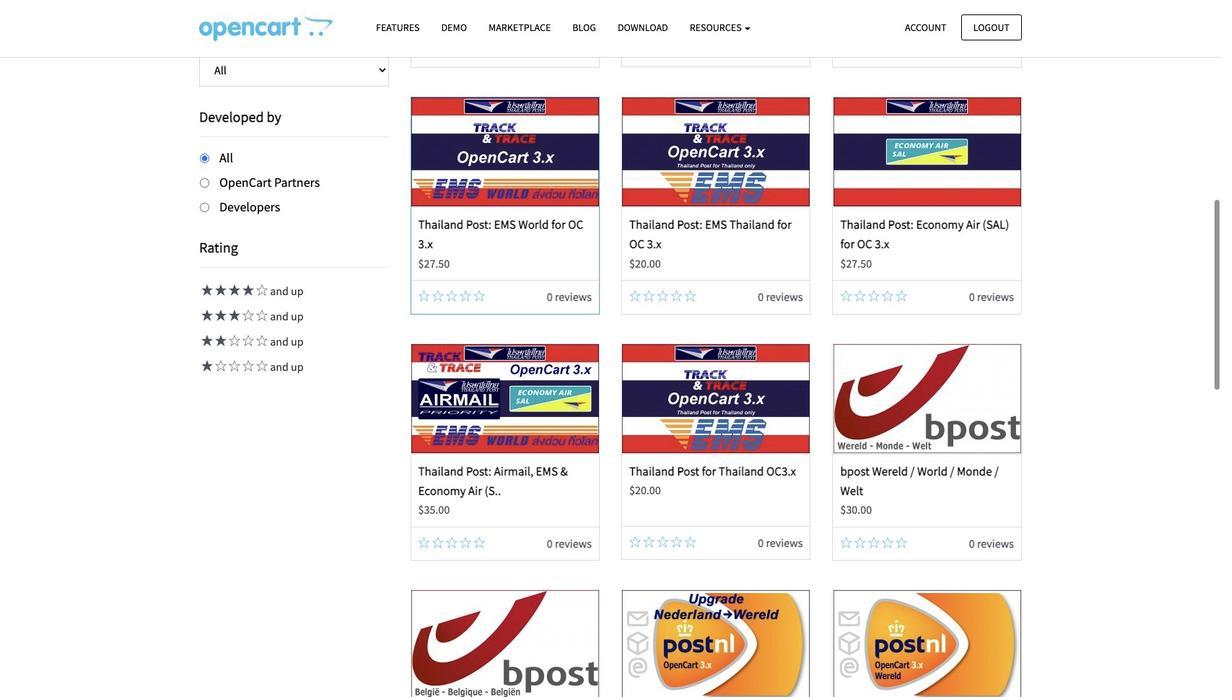 Task type: vqa. For each thing, say whether or not it's contained in the screenshot.
leftmost FREE
no



Task type: locate. For each thing, give the bounding box(es) containing it.
0 vertical spatial opencart
[[199, 13, 257, 31]]

ems inside thailand post: ems thailand for oc 3.x $20.00
[[705, 217, 727, 233]]

opencart left version
[[199, 13, 257, 31]]

oc for thailand post: ems thailand for oc 3.x
[[629, 236, 645, 252]]

4 and up from the top
[[268, 360, 304, 374]]

3 and up from the top
[[268, 335, 304, 349]]

oc for thailand post: ems world for oc 3.x
[[568, 217, 583, 233]]

and up for 3rd and up link from the bottom
[[268, 309, 304, 324]]

0 reviews for bpost wereld / world / monde / welt
[[969, 536, 1014, 551]]

1 up from the top
[[291, 284, 304, 298]]

marketplace link
[[478, 15, 562, 41]]

1 $27.50 from the left
[[418, 256, 450, 270]]

0 horizontal spatial $27.50
[[418, 256, 450, 270]]

opencart version
[[199, 13, 304, 31]]

0
[[758, 42, 764, 57], [969, 43, 975, 57], [547, 290, 553, 304], [758, 290, 764, 304], [969, 290, 975, 304], [758, 535, 764, 550], [547, 536, 553, 551], [969, 536, 975, 551]]

marketplace
[[489, 21, 551, 34]]

economy left (sal) at right
[[916, 217, 964, 233]]

3.x for thailand post: ems world for oc 3.x
[[418, 236, 433, 252]]

1 horizontal spatial $27.50
[[841, 256, 872, 270]]

0 vertical spatial $20.00
[[629, 256, 661, 270]]

download
[[618, 21, 668, 34]]

star light image
[[199, 285, 213, 296], [213, 285, 227, 296], [227, 285, 240, 296], [240, 285, 254, 296], [213, 310, 227, 322], [199, 335, 213, 347]]

thailand post: ems world for oc 3.x image
[[411, 98, 599, 207]]

0 horizontal spatial world
[[518, 217, 549, 233]]

star light image
[[199, 310, 213, 322], [227, 310, 240, 322], [213, 335, 227, 347], [199, 360, 213, 372]]

thailand for thailand post: ems thailand for oc 3.x
[[629, 217, 675, 233]]

postnl wereld oc3.x image
[[834, 591, 1021, 697]]

1 / from the left
[[911, 463, 915, 479]]

2 3.x from the left
[[647, 236, 662, 252]]

2 horizontal spatial oc
[[857, 236, 873, 252]]

ems inside 'thailand post: ems world for oc 3.x $27.50'
[[494, 217, 516, 233]]

0 reviews for thailand post: economy air (sal) for oc 3.x
[[969, 290, 1014, 304]]

thailand inside thailand post: airmail, ems & economy air (s.. $35.00
[[418, 463, 464, 479]]

ems
[[494, 217, 516, 233], [705, 217, 727, 233], [536, 463, 558, 479]]

post: inside 'thailand post: ems world for oc 3.x $27.50'
[[466, 217, 492, 233]]

$20.00 down thailand post for thailand oc3.x 'link'
[[629, 483, 661, 497]]

3 and up link from the top
[[199, 335, 304, 349]]

and up link
[[199, 284, 304, 298], [199, 309, 304, 324], [199, 335, 304, 349], [199, 360, 304, 374]]

2 and from the top
[[270, 309, 289, 324]]

thailand
[[418, 217, 464, 233], [629, 217, 675, 233], [730, 217, 775, 233], [841, 217, 886, 233], [418, 463, 464, 479], [629, 463, 675, 479], [719, 463, 764, 479]]

world for for
[[518, 217, 549, 233]]

0 for thailand post for thailand oc3.x
[[758, 535, 764, 550]]

None radio
[[200, 154, 209, 163], [200, 178, 209, 188], [200, 203, 209, 212], [200, 154, 209, 163], [200, 178, 209, 188], [200, 203, 209, 212]]

1 and from the top
[[270, 284, 289, 298]]

2 up from the top
[[291, 309, 304, 324]]

0 for thailand post: airmail, ems & economy air (s..
[[547, 536, 553, 551]]

reviews for thailand post: ems world for oc 3.x
[[555, 290, 592, 304]]

logout
[[974, 21, 1010, 34]]

3.x
[[418, 236, 433, 252], [647, 236, 662, 252], [875, 236, 890, 252]]

2 horizontal spatial 3.x
[[875, 236, 890, 252]]

reviews for thailand post: ems thailand for oc 3.x
[[766, 290, 803, 304]]

air left (sal) at right
[[966, 217, 980, 233]]

star light o image
[[432, 44, 444, 55], [474, 44, 485, 55], [841, 44, 852, 55], [854, 44, 866, 55], [418, 290, 430, 302], [474, 290, 485, 302], [629, 290, 641, 302], [671, 290, 683, 302], [685, 290, 696, 302], [896, 290, 908, 302], [227, 335, 240, 347], [240, 335, 254, 347], [254, 335, 268, 347], [213, 360, 227, 372], [227, 360, 240, 372], [240, 360, 254, 372], [254, 360, 268, 372], [629, 536, 641, 548], [643, 536, 655, 548], [657, 536, 669, 548], [418, 537, 430, 548], [460, 537, 471, 548], [474, 537, 485, 548], [854, 537, 866, 548], [882, 537, 894, 548]]

for
[[551, 217, 566, 233], [777, 217, 792, 233], [841, 236, 855, 252], [702, 463, 716, 479]]

thailand post: economy air (sal) for oc 3.x link
[[841, 217, 1009, 252]]

3.x inside 'thailand post: ems world for oc 3.x $27.50'
[[418, 236, 433, 252]]

1 horizontal spatial 3.x
[[647, 236, 662, 252]]

reviews
[[766, 42, 803, 57], [555, 43, 592, 57], [977, 43, 1014, 57], [555, 290, 592, 304], [766, 290, 803, 304], [977, 290, 1014, 304], [766, 535, 803, 550], [555, 536, 592, 551], [977, 536, 1014, 551]]

thailand post: ems thailand for oc 3.x image
[[622, 98, 810, 207]]

0 horizontal spatial oc
[[568, 217, 583, 233]]

blog link
[[562, 15, 607, 41]]

opencart partners
[[219, 174, 320, 190]]

version
[[260, 13, 304, 31]]

air
[[966, 217, 980, 233], [468, 483, 482, 499]]

$20.00 inside thailand post for thailand oc3.x $20.00
[[629, 483, 661, 497]]

and up for first and up link
[[268, 284, 304, 298]]

/
[[911, 463, 915, 479], [950, 463, 955, 479], [995, 463, 999, 479]]

post: inside thailand post: ems thailand for oc 3.x $20.00
[[677, 217, 703, 233]]

0 horizontal spatial 3.x
[[418, 236, 433, 252]]

$35.00
[[418, 503, 450, 517]]

up
[[291, 284, 304, 298], [291, 309, 304, 324], [291, 335, 304, 349], [291, 360, 304, 374]]

2 and up from the top
[[268, 309, 304, 324]]

/ right wereld
[[911, 463, 915, 479]]

ems inside thailand post: airmail, ems & economy air (s.. $35.00
[[536, 463, 558, 479]]

economy inside thailand post: airmail, ems & economy air (s.. $35.00
[[418, 483, 466, 499]]

all
[[219, 149, 233, 166]]

$20.00
[[629, 256, 661, 270], [629, 483, 661, 497]]

0 horizontal spatial /
[[911, 463, 915, 479]]

1 horizontal spatial ems
[[536, 463, 558, 479]]

/ left monde
[[950, 463, 955, 479]]

1 3.x from the left
[[418, 236, 433, 252]]

0 vertical spatial world
[[518, 217, 549, 233]]

1 and up from the top
[[268, 284, 304, 298]]

3.x inside thailand post: ems thailand for oc 3.x $20.00
[[647, 236, 662, 252]]

economy up $35.00
[[418, 483, 466, 499]]

1 horizontal spatial air
[[966, 217, 980, 233]]

post: inside thailand post: airmail, ems & economy air (s.. $35.00
[[466, 463, 492, 479]]

thailand post: economy air (sal) for oc 3.x $27.50
[[841, 217, 1009, 270]]

0 vertical spatial air
[[966, 217, 980, 233]]

world inside bpost wereld / world / monde / welt $30.00
[[917, 463, 948, 479]]

opencart
[[199, 13, 257, 31], [219, 174, 272, 190]]

oc3.x
[[767, 463, 796, 479]]

thailand post: airmail, ems & economy air (s.. link
[[418, 463, 568, 499]]

1 vertical spatial economy
[[418, 483, 466, 499]]

4 up from the top
[[291, 360, 304, 374]]

air inside thailand post: airmail, ems & economy air (s.. $35.00
[[468, 483, 482, 499]]

post: for 3.x
[[888, 217, 914, 233]]

$20.00 down thailand post: ems thailand for oc 3.x 'link'
[[629, 256, 661, 270]]

oc inside thailand post: economy air (sal) for oc 3.x $27.50
[[857, 236, 873, 252]]

0 horizontal spatial economy
[[418, 483, 466, 499]]

download link
[[607, 15, 679, 41]]

monde
[[957, 463, 992, 479]]

world inside 'thailand post: ems world for oc 3.x $27.50'
[[518, 217, 549, 233]]

0 for thailand post: ems thailand for oc 3.x
[[758, 290, 764, 304]]

$20.00 inside thailand post: ems thailand for oc 3.x $20.00
[[629, 256, 661, 270]]

and for 3rd and up link from the top of the page
[[270, 335, 289, 349]]

reviews for bpost wereld / world / monde / welt
[[977, 536, 1014, 551]]

world
[[518, 217, 549, 233], [917, 463, 948, 479]]

and
[[270, 284, 289, 298], [270, 309, 289, 324], [270, 335, 289, 349], [270, 360, 289, 374]]

star light o image
[[418, 44, 430, 55], [446, 44, 458, 55], [460, 44, 471, 55], [868, 44, 880, 55], [882, 44, 894, 55], [896, 44, 908, 55], [254, 285, 268, 296], [432, 290, 444, 302], [446, 290, 458, 302], [460, 290, 471, 302], [643, 290, 655, 302], [657, 290, 669, 302], [841, 290, 852, 302], [854, 290, 866, 302], [868, 290, 880, 302], [882, 290, 894, 302], [240, 310, 254, 322], [254, 310, 268, 322], [671, 536, 683, 548], [685, 536, 696, 548], [432, 537, 444, 548], [446, 537, 458, 548], [841, 537, 852, 548], [868, 537, 880, 548], [896, 537, 908, 548]]

0 vertical spatial economy
[[916, 217, 964, 233]]

1 vertical spatial air
[[468, 483, 482, 499]]

economy
[[916, 217, 964, 233], [418, 483, 466, 499]]

1 horizontal spatial oc
[[629, 236, 645, 252]]

1 horizontal spatial world
[[917, 463, 948, 479]]

and for first and up link
[[270, 284, 289, 298]]

for inside thailand post for thailand oc3.x $20.00
[[702, 463, 716, 479]]

2 $27.50 from the left
[[841, 256, 872, 270]]

demo
[[441, 21, 467, 34]]

0 for thailand post: economy air (sal) for oc 3.x
[[969, 290, 975, 304]]

and up
[[268, 284, 304, 298], [268, 309, 304, 324], [268, 335, 304, 349], [268, 360, 304, 374]]

thailand for thailand post: ems world for oc 3.x
[[418, 217, 464, 233]]

4 and from the top
[[270, 360, 289, 374]]

3 3.x from the left
[[875, 236, 890, 252]]

oc inside 'thailand post: ems world for oc 3.x $27.50'
[[568, 217, 583, 233]]

thailand inside thailand post: economy air (sal) for oc 3.x $27.50
[[841, 217, 886, 233]]

3 up from the top
[[291, 335, 304, 349]]

3 and from the top
[[270, 335, 289, 349]]

(sal)
[[983, 217, 1009, 233]]

air left (s..
[[468, 483, 482, 499]]

1 horizontal spatial economy
[[916, 217, 964, 233]]

1 vertical spatial world
[[917, 463, 948, 479]]

2 $20.00 from the top
[[629, 483, 661, 497]]

2 horizontal spatial /
[[995, 463, 999, 479]]

0 horizontal spatial air
[[468, 483, 482, 499]]

0 reviews for thailand post: ems thailand for oc 3.x
[[758, 290, 803, 304]]

(s..
[[485, 483, 501, 499]]

post:
[[466, 217, 492, 233], [677, 217, 703, 233], [888, 217, 914, 233], [466, 463, 492, 479]]

oc inside thailand post: ems thailand for oc 3.x $20.00
[[629, 236, 645, 252]]

1 $20.00 from the top
[[629, 256, 661, 270]]

$34.99
[[418, 9, 450, 24]]

1 vertical spatial $20.00
[[629, 483, 661, 497]]

0 horizontal spatial ems
[[494, 217, 516, 233]]

opencart shipping extensions image
[[199, 15, 333, 41]]

1 vertical spatial opencart
[[219, 174, 272, 190]]

/ right monde
[[995, 463, 999, 479]]

thailand post for thailand oc3.x $20.00
[[629, 463, 796, 497]]

and for 4th and up link from the top
[[270, 360, 289, 374]]

for inside thailand post: economy air (sal) for oc 3.x $27.50
[[841, 236, 855, 252]]

thailand for thailand post for thailand oc3.x
[[629, 463, 675, 479]]

opencart up developers
[[219, 174, 272, 190]]

$27.50
[[418, 256, 450, 270], [841, 256, 872, 270]]

developed
[[199, 108, 264, 126]]

and for 3rd and up link from the bottom
[[270, 309, 289, 324]]

0 reviews
[[758, 42, 803, 57], [969, 43, 1014, 57], [547, 290, 592, 304], [758, 290, 803, 304], [969, 290, 1014, 304], [758, 535, 803, 550], [547, 536, 592, 551], [969, 536, 1014, 551]]

post: for (s..
[[466, 463, 492, 479]]

2 and up link from the top
[[199, 309, 304, 324]]

post: inside thailand post: economy air (sal) for oc 3.x $27.50
[[888, 217, 914, 233]]

1 horizontal spatial /
[[950, 463, 955, 479]]

oc
[[568, 217, 583, 233], [629, 236, 645, 252], [857, 236, 873, 252]]

2 horizontal spatial ems
[[705, 217, 727, 233]]

$30.00
[[841, 503, 872, 517]]

thailand inside 'thailand post: ems world for oc 3.x $27.50'
[[418, 217, 464, 233]]

bpost wereld / world / monde / welt link
[[841, 463, 999, 499]]

0 reviews for thailand post: ems world for oc 3.x
[[547, 290, 592, 304]]

up for 3rd and up link from the bottom
[[291, 309, 304, 324]]



Task type: describe. For each thing, give the bounding box(es) containing it.
partners
[[274, 174, 320, 190]]

$27.50 inside thailand post: economy air (sal) for oc 3.x $27.50
[[841, 256, 872, 270]]

2 / from the left
[[950, 463, 955, 479]]

rating
[[199, 239, 238, 257]]

1 and up link from the top
[[199, 284, 304, 298]]

logout link
[[961, 14, 1022, 40]]

up for 4th and up link from the top
[[291, 360, 304, 374]]

thailand post for thailand oc3.x link
[[629, 463, 796, 479]]

thailand post: ems world for oc 3.x $27.50
[[418, 217, 583, 270]]

3 / from the left
[[995, 463, 999, 479]]

for inside 'thailand post: ems world for oc 3.x $27.50'
[[551, 217, 566, 233]]

thailand post: ems thailand for oc 3.x $20.00
[[629, 217, 792, 270]]

1 reviews
[[547, 43, 592, 57]]

4 and up link from the top
[[199, 360, 304, 374]]

for inside thailand post: ems thailand for oc 3.x $20.00
[[777, 217, 792, 233]]

ems for world
[[494, 217, 516, 233]]

developed by
[[199, 108, 281, 126]]

thailand post: airmail, ems & economy air (s.. $35.00
[[418, 463, 568, 517]]

reviews for thailand post: economy air (sal) for oc 3.x
[[977, 290, 1014, 304]]

post
[[677, 463, 700, 479]]

3.x for thailand post: ems thailand for oc 3.x
[[647, 236, 662, 252]]

thailand post: ems world for oc 3.x link
[[418, 217, 583, 252]]

thailand post: economy air (sal) for oc 3.x image
[[834, 98, 1021, 207]]

&
[[560, 463, 568, 479]]

thailand post for thailand oc3.x image
[[622, 344, 810, 454]]

reviews for thailand post for thailand oc3.x
[[766, 535, 803, 550]]

blog
[[573, 21, 596, 34]]

3.x inside thailand post: economy air (sal) for oc 3.x $27.50
[[875, 236, 890, 252]]

up for 3rd and up link from the top of the page
[[291, 335, 304, 349]]

postnl upgrade van nederland naar postnl wereld .. image
[[622, 591, 810, 697]]

resources link
[[679, 15, 762, 41]]

0 for thailand post: ems world for oc 3.x
[[547, 290, 553, 304]]

demo link
[[431, 15, 478, 41]]

account link
[[893, 14, 959, 40]]

0 reviews for thailand post: airmail, ems & economy air (s..
[[547, 536, 592, 551]]

and up for 4th and up link from the top
[[268, 360, 304, 374]]

bpost wereld / world / monde / welt image
[[834, 344, 1021, 454]]

economy inside thailand post: economy air (sal) for oc 3.x $27.50
[[916, 217, 964, 233]]

post: for $27.50
[[466, 217, 492, 233]]

features
[[376, 21, 420, 34]]

bpost wereld / world / monde / welt $30.00
[[841, 463, 999, 517]]

opencart for opencart partners
[[219, 174, 272, 190]]

world for /
[[917, 463, 948, 479]]

post: for $20.00
[[677, 217, 703, 233]]

0 for bpost wereld / world / monde / welt
[[969, 536, 975, 551]]

welt
[[841, 483, 864, 499]]

ems for thailand
[[705, 217, 727, 233]]

reviews for thailand post: airmail, ems & economy air (s..
[[555, 536, 592, 551]]

resources
[[690, 21, 744, 34]]

thailand for thailand post: airmail, ems & economy air (s..
[[418, 463, 464, 479]]

by
[[267, 108, 281, 126]]

developers
[[219, 198, 280, 215]]

thailand for thailand post: economy air (sal) for oc 3.x
[[841, 217, 886, 233]]

1
[[547, 43, 553, 57]]

thailand post: ems thailand for oc 3.x link
[[629, 217, 792, 252]]

$27.50 inside 'thailand post: ems world for oc 3.x $27.50'
[[418, 256, 450, 270]]

0 reviews for thailand post for thailand oc3.x
[[758, 535, 803, 550]]

wereld
[[872, 463, 908, 479]]

up for first and up link
[[291, 284, 304, 298]]

opencart for opencart version
[[199, 13, 257, 31]]

bpost
[[841, 463, 870, 479]]

air inside thailand post: economy air (sal) for oc 3.x $27.50
[[966, 217, 980, 233]]

airmail,
[[494, 463, 534, 479]]

account
[[905, 21, 947, 34]]

features link
[[365, 15, 431, 41]]

bpost belgië / belgium / belgique / belgiën image
[[411, 591, 599, 697]]

thailand post: airmail, ems & economy air (s.. image
[[411, 344, 599, 454]]

and up for 3rd and up link from the top of the page
[[268, 335, 304, 349]]



